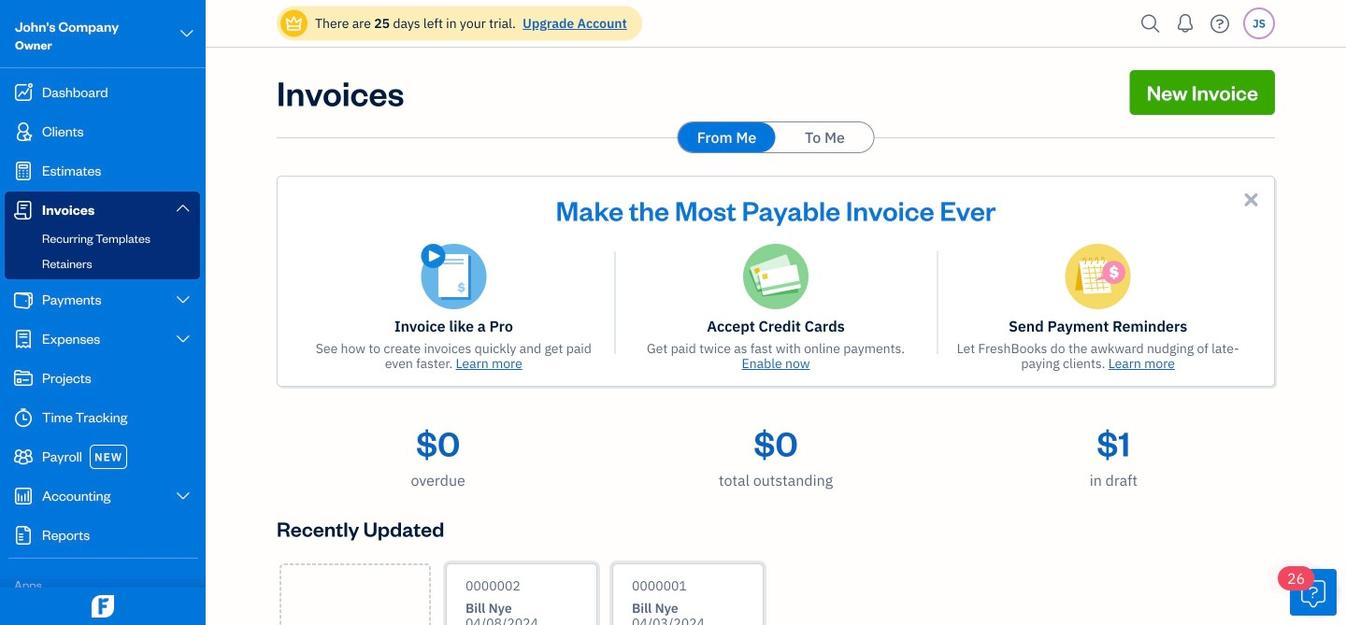 Task type: vqa. For each thing, say whether or not it's contained in the screenshot.
Go to help icon
yes



Task type: locate. For each thing, give the bounding box(es) containing it.
search image
[[1136, 10, 1166, 38]]

freshbooks image
[[88, 596, 118, 618]]

team image
[[12, 448, 35, 467]]

invoice like a pro image
[[421, 244, 487, 310]]

main element
[[0, 0, 252, 626]]

chevron large down image for payment icon
[[174, 293, 192, 308]]

close image
[[1241, 189, 1262, 210]]

chevron large down image
[[178, 22, 195, 45], [174, 293, 192, 308], [174, 332, 192, 347], [174, 489, 192, 504]]

payment image
[[12, 291, 35, 310]]

dashboard image
[[12, 83, 35, 102]]

project image
[[12, 369, 35, 388]]

chevron large down image
[[174, 201, 192, 216]]

send payment reminders image
[[1066, 244, 1131, 310]]



Task type: describe. For each thing, give the bounding box(es) containing it.
timer image
[[12, 409, 35, 427]]

chart image
[[12, 487, 35, 506]]

report image
[[12, 526, 35, 545]]

go to help image
[[1205, 10, 1235, 38]]

invoice image
[[12, 201, 35, 220]]

client image
[[12, 123, 35, 141]]

expense image
[[12, 330, 35, 349]]

crown image
[[284, 14, 304, 33]]

accept credit cards image
[[743, 244, 809, 310]]

chevron large down image for "chart" image
[[174, 489, 192, 504]]

estimate image
[[12, 162, 35, 180]]

notifications image
[[1171, 5, 1201, 42]]

chevron large down image for expense icon
[[174, 332, 192, 347]]



